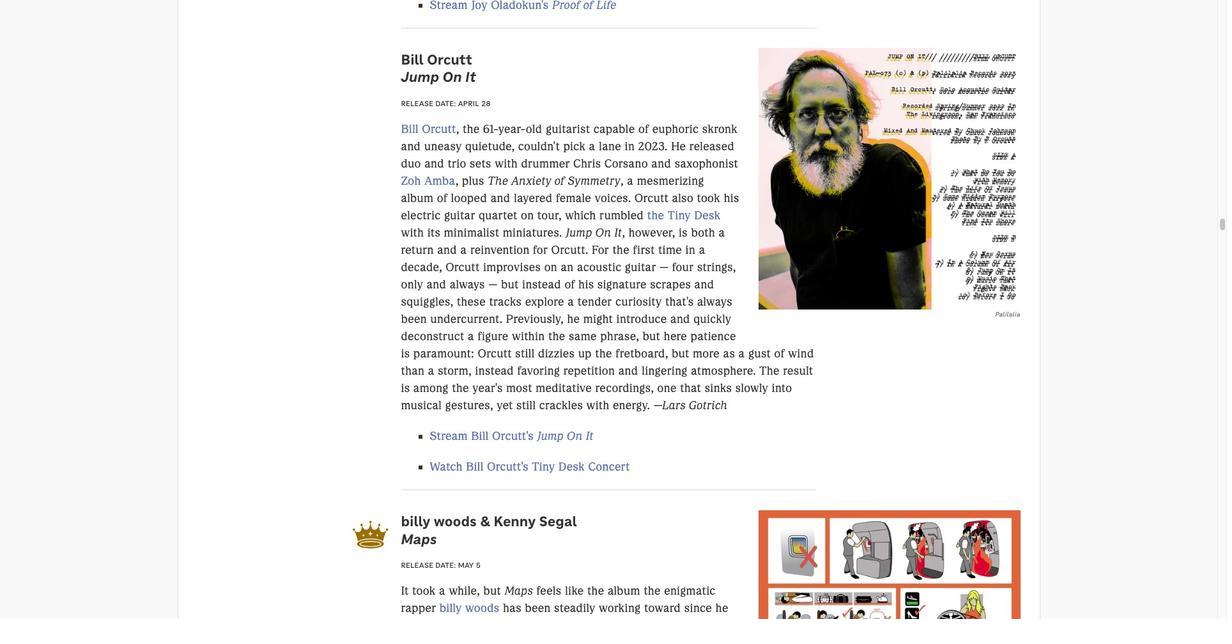 Task type: describe. For each thing, give the bounding box(es) containing it.
that
[[681, 381, 702, 395]]

a left while,
[[439, 584, 446, 598]]

than
[[401, 364, 425, 378]]

1 horizontal spatial on
[[567, 429, 583, 443]]

release date: april 28
[[401, 98, 491, 108]]

orcutt up uneasy
[[422, 122, 456, 136]]

with inside the tiny desk with its minimalist miniatures. jump on it
[[401, 226, 424, 240]]

took inside , a mesmerizing album of looped and layered female voices. orcutt also took his electric guitar quartet on tour, which rumbled
[[697, 191, 721, 205]]

mesmerizing
[[637, 174, 705, 188]]

paramount:
[[414, 346, 475, 361]]

zoh
[[401, 174, 421, 188]]

1 vertical spatial instead
[[475, 364, 514, 378]]

for
[[592, 243, 609, 257]]

looped
[[451, 191, 487, 205]]

but down here
[[672, 346, 690, 361]]

but up fretboard,
[[643, 329, 661, 343]]

patience
[[691, 329, 737, 343]]

improvises
[[483, 260, 541, 274]]

bill orcutt, jump on it image
[[759, 48, 1021, 310]]

tender
[[578, 295, 612, 309]]

rapper
[[401, 601, 436, 615]]

the inside , however, is both a return and a reinvention for orcutt. for the first time in a decade, orcutt improvises on an acoustic guitar — four strings, only and always — but instead of his signature scrapes and squiggles, these tracks explore a tender curiosity that's always been undercurrent. previously, he might introduce and quickly deconstruct a figure within the same phrase, but here patience is paramount: orcutt still dizzies up the fretboard, but more as a gust of wind than a storm, instead favoring repetition and lingering atmosphere. the result is among the year's most meditative recordings, one that sinks slowly into musical gestures, yet still crackles with energy.
[[760, 364, 780, 378]]

among
[[414, 381, 449, 395]]

billy for billy woods
[[440, 601, 462, 615]]

released
[[690, 139, 735, 153]]

but right while,
[[484, 584, 501, 598]]

desk inside the tiny desk with its minimalist miniatures. jump on it
[[695, 208, 721, 222]]

enigmatic
[[665, 584, 716, 598]]

woods for billy woods & kenny segal maps
[[434, 512, 477, 530]]

billy woods link
[[440, 601, 500, 615]]

corsano
[[605, 157, 648, 171]]

explore
[[525, 295, 565, 309]]

guitar inside , however, is both a return and a reinvention for orcutt. for the first time in a decade, orcutt improvises on an acoustic guitar — four strings, only and always — but instead of his signature scrapes and squiggles, these tracks explore a tender curiosity that's always been undercurrent. previously, he might introduce and quickly deconstruct a figure within the same phrase, but here patience is paramount: orcutt still dizzies up the fretboard, but more as a gust of wind than a storm, instead favoring repetition and lingering atmosphere. the result is among the year's most meditative recordings, one that sinks slowly into musical gestures, yet still crackles with energy.
[[625, 260, 657, 274]]

the inside ', the 61-year-old guitarist capable of euphoric skronk and uneasy quietude, couldn't pick a lane in 2023. he released duo and trio sets with drummer chris corsano and saxophonist zoh amba , plus the anxiety of symmetry'
[[463, 122, 480, 136]]

it inside the tiny desk with its minimalist miniatures. jump on it
[[615, 226, 622, 240]]

0 vertical spatial still
[[516, 346, 535, 361]]

a left tender
[[568, 295, 575, 309]]

time
[[659, 243, 682, 257]]

and up amba
[[425, 157, 445, 171]]

orcutt up these
[[446, 260, 480, 274]]

1 vertical spatial desk
[[559, 460, 585, 474]]

most
[[506, 381, 533, 395]]

acoustic
[[577, 260, 622, 274]]

bill orcutt jump on it
[[401, 50, 476, 86]]

work
[[674, 619, 700, 619]]

2 vertical spatial is
[[401, 381, 410, 395]]

billy woods & kenny segal, maps image
[[759, 510, 1021, 619]]

it up rapper
[[401, 584, 409, 598]]

orcutt's for jump
[[492, 429, 534, 443]]

toward
[[645, 601, 681, 615]]

the inside ', the 61-year-old guitarist capable of euphoric skronk and uneasy quietude, couldn't pick a lane in 2023. he released duo and trio sets with drummer chris corsano and saxophonist zoh amba , plus the anxiety of symmetry'
[[488, 174, 509, 188]]

however,
[[629, 226, 676, 240]]

lane
[[599, 139, 622, 153]]

as
[[724, 346, 736, 361]]

since
[[685, 601, 713, 615]]

maps for billy woods & kenny segal maps
[[401, 530, 437, 548]]

—lars gotrich
[[654, 398, 728, 412]]

invested
[[603, 619, 648, 619]]

bill inside bill orcutt jump on it
[[401, 50, 424, 68]]

been inside has been steadily working toward since he first started in the early 2000s. time invested and work don
[[525, 601, 551, 615]]

on inside the tiny desk with its minimalist miniatures. jump on it
[[596, 226, 612, 240]]

, however, is both a return and a reinvention for orcutt. for the first time in a decade, orcutt improvises on an acoustic guitar — four strings, only and always — but instead of his signature scrapes and squiggles, these tracks explore a tender curiosity that's always been undercurrent. previously, he might introduce and quickly deconstruct a figure within the same phrase, but here patience is paramount: orcutt still dizzies up the fretboard, but more as a gust of wind than a storm, instead favoring repetition and lingering atmosphere. the result is among the year's most meditative recordings, one that sinks slowly into musical gestures, yet still crackles with energy.
[[401, 226, 815, 412]]

a inside , a mesmerizing album of looped and layered female voices. orcutt also took his electric guitar quartet on tour, which rumbled
[[628, 174, 634, 188]]

a down both
[[699, 243, 706, 257]]

the up has been steadily working toward since he first started in the early 2000s. time invested and work don
[[588, 584, 605, 598]]

started
[[427, 619, 465, 619]]

drummer
[[521, 157, 570, 171]]

and up recordings,
[[619, 364, 639, 378]]

0 horizontal spatial always
[[450, 277, 485, 291]]

anxiety
[[512, 174, 552, 188]]

1 horizontal spatial instead
[[523, 277, 561, 291]]

couldn't
[[519, 139, 560, 153]]

gestures,
[[445, 398, 494, 412]]

5
[[476, 560, 481, 570]]

orcutt's for tiny
[[487, 460, 529, 474]]

first inside , however, is both a return and a reinvention for orcutt. for the first time in a decade, orcutt improvises on an acoustic guitar — four strings, only and always — but instead of his signature scrapes and squiggles, these tracks explore a tender curiosity that's always been undercurrent. previously, he might introduce and quickly deconstruct a figure within the same phrase, but here patience is paramount: orcutt still dizzies up the fretboard, but more as a gust of wind than a storm, instead favoring repetition and lingering atmosphere. the result is among the year's most meditative recordings, one that sinks slowly into musical gestures, yet still crackles with energy.
[[633, 243, 655, 257]]

orcutt inside bill orcutt jump on it
[[427, 50, 472, 68]]

release date: may 5
[[401, 560, 481, 570]]

capable
[[594, 122, 635, 136]]

billy woods & kenny segal maps
[[401, 512, 577, 548]]

plus
[[462, 174, 485, 188]]

april
[[458, 98, 480, 108]]

signature
[[598, 277, 647, 291]]

of up 2023.
[[639, 122, 649, 136]]

concert
[[589, 460, 630, 474]]

trio
[[448, 157, 467, 171]]

return
[[401, 243, 434, 257]]

he inside has been steadily working toward since he first started in the early 2000s. time invested and work don
[[716, 601, 729, 615]]

feels like the album the enigmatic rapper
[[401, 584, 716, 615]]

it up concert
[[586, 429, 594, 443]]

both
[[692, 226, 716, 240]]

jump inside bill orcutt jump on it
[[401, 68, 439, 86]]

sets
[[470, 157, 492, 171]]

phrase,
[[601, 329, 640, 343]]

within
[[512, 329, 545, 343]]

his inside , a mesmerizing album of looped and layered female voices. orcutt also took his electric guitar quartet on tour, which rumbled
[[724, 191, 740, 205]]

old
[[526, 122, 543, 136]]

voices.
[[595, 191, 631, 205]]

orcutt down figure
[[478, 346, 512, 361]]

1 vertical spatial is
[[401, 346, 410, 361]]

a right both
[[719, 226, 726, 240]]

2000s.
[[532, 619, 569, 619]]

quietude,
[[466, 139, 515, 153]]

up
[[579, 346, 592, 361]]

28
[[482, 98, 491, 108]]

may
[[458, 560, 474, 570]]

year's
[[473, 381, 503, 395]]

saxophonist
[[675, 157, 739, 171]]

that's
[[666, 295, 694, 309]]

female
[[556, 191, 592, 205]]

euphoric
[[653, 122, 699, 136]]

a up among
[[428, 364, 435, 378]]

on inside , a mesmerizing album of looped and layered female voices. orcutt also took his electric guitar quartet on tour, which rumbled
[[521, 208, 534, 222]]

watch bill orcutt's tiny desk concert link
[[430, 460, 630, 474]]

repetition
[[564, 364, 615, 378]]

, a mesmerizing album of looped and layered female voices. orcutt also took his electric guitar quartet on tour, which rumbled
[[401, 174, 740, 222]]

watch bill orcutt's tiny desk concert
[[430, 460, 630, 474]]

quickly
[[694, 312, 732, 326]]

and down strings,
[[695, 277, 715, 291]]

album for of
[[401, 191, 434, 205]]

billy woods
[[440, 601, 500, 615]]

zoh amba link
[[401, 174, 456, 188]]

, for album
[[621, 174, 624, 188]]

bill orcutt link
[[401, 122, 456, 136]]

and down its
[[438, 243, 457, 257]]

and inside has been steadily working toward since he first started in the early 2000s. time invested and work don
[[651, 619, 671, 619]]

the right for
[[613, 243, 630, 257]]

the tiny desk with its minimalist miniatures. jump on it
[[401, 208, 721, 240]]

guitarist
[[546, 122, 590, 136]]

and down 2023.
[[652, 157, 672, 171]]

the tiny desk link
[[648, 208, 721, 222]]

recordings,
[[596, 381, 654, 395]]

more
[[693, 346, 720, 361]]

the down storm,
[[452, 381, 469, 395]]

four
[[673, 260, 694, 274]]

an
[[561, 260, 574, 274]]



Task type: vqa. For each thing, say whether or not it's contained in the screenshot.
and Annihilation
no



Task type: locate. For each thing, give the bounding box(es) containing it.
0 vertical spatial instead
[[523, 277, 561, 291]]

image credit element
[[759, 310, 1021, 319]]

meditative
[[536, 381, 592, 395]]

1 horizontal spatial with
[[495, 157, 518, 171]]

it inside bill orcutt jump on it
[[466, 68, 476, 86]]

on inside bill orcutt jump on it
[[443, 68, 462, 86]]

2 horizontal spatial with
[[587, 398, 610, 412]]

of
[[639, 122, 649, 136], [555, 174, 565, 188], [437, 191, 448, 205], [565, 277, 575, 291], [775, 346, 785, 361]]

and down toward
[[651, 619, 671, 619]]

deconstruct
[[401, 329, 465, 343]]

0 vertical spatial with
[[495, 157, 518, 171]]

1 vertical spatial maps
[[505, 584, 533, 598]]

like
[[565, 584, 584, 598]]

the down gust
[[760, 364, 780, 378]]

he inside , however, is both a return and a reinvention for orcutt. for the first time in a decade, orcutt improvises on an acoustic guitar — four strings, only and always — but instead of his signature scrapes and squiggles, these tracks explore a tender curiosity that's always been undercurrent. previously, he might introduce and quickly deconstruct a figure within the same phrase, but here patience is paramount: orcutt still dizzies up the fretboard, but more as a gust of wind than a storm, instead favoring repetition and lingering atmosphere. the result is among the year's most meditative recordings, one that sinks slowly into musical gestures, yet still crackles with energy.
[[567, 312, 580, 326]]

his inside , however, is both a return and a reinvention for orcutt. for the first time in a decade, orcutt improvises on an acoustic guitar — four strings, only and always — but instead of his signature scrapes and squiggles, these tracks explore a tender curiosity that's always been undercurrent. previously, he might introduce and quickly deconstruct a figure within the same phrase, but here patience is paramount: orcutt still dizzies up the fretboard, but more as a gust of wind than a storm, instead favoring repetition and lingering atmosphere. the result is among the year's most meditative recordings, one that sinks slowly into musical gestures, yet still crackles with energy.
[[579, 277, 594, 291]]

been inside , however, is both a return and a reinvention for orcutt. for the first time in a decade, orcutt improvises on an acoustic guitar — four strings, only and always — but instead of his signature scrapes and squiggles, these tracks explore a tender curiosity that's always been undercurrent. previously, he might introduce and quickly deconstruct a figure within the same phrase, but here patience is paramount: orcutt still dizzies up the fretboard, but more as a gust of wind than a storm, instead favoring repetition and lingering atmosphere. the result is among the year's most meditative recordings, one that sinks slowly into musical gestures, yet still crackles with energy.
[[401, 312, 427, 326]]

a right as
[[739, 346, 745, 361]]

layered
[[514, 191, 553, 205]]

0 horizontal spatial his
[[579, 277, 594, 291]]

0 vertical spatial guitar
[[444, 208, 476, 222]]

and
[[401, 139, 421, 153], [425, 157, 445, 171], [652, 157, 672, 171], [491, 191, 511, 205], [438, 243, 457, 257], [427, 277, 447, 291], [695, 277, 715, 291], [671, 312, 691, 326], [619, 364, 639, 378], [651, 619, 671, 619]]

album inside , a mesmerizing album of looped and layered female voices. orcutt also took his electric guitar quartet on tour, which rumbled
[[401, 191, 434, 205]]

uneasy
[[425, 139, 462, 153]]

and up quartet
[[491, 191, 511, 205]]

a right pick
[[589, 139, 596, 153]]

tour,
[[538, 208, 562, 222]]

here
[[664, 329, 688, 343]]

1 vertical spatial on
[[596, 226, 612, 240]]

release up rapper
[[401, 560, 434, 570]]

is
[[679, 226, 688, 240], [401, 346, 410, 361], [401, 381, 410, 395]]

he
[[567, 312, 580, 326], [716, 601, 729, 615]]

0 horizontal spatial desk
[[559, 460, 585, 474]]

album inside feels like the album the enigmatic rapper
[[608, 584, 641, 598]]

0 horizontal spatial billy
[[401, 512, 431, 530]]

he right "since"
[[716, 601, 729, 615]]

reinvention
[[471, 243, 530, 257]]

on inside , however, is both a return and a reinvention for orcutt. for the first time in a decade, orcutt improvises on an acoustic guitar — four strings, only and always — but instead of his signature scrapes and squiggles, these tracks explore a tender curiosity that's always been undercurrent. previously, he might introduce and quickly deconstruct a figure within the same phrase, but here patience is paramount: orcutt still dizzies up the fretboard, but more as a gust of wind than a storm, instead favoring repetition and lingering atmosphere. the result is among the year's most meditative recordings, one that sinks slowly into musical gestures, yet still crackles with energy.
[[545, 260, 558, 274]]

1 horizontal spatial billy
[[440, 601, 462, 615]]

first down rapper
[[401, 619, 423, 619]]

fretboard,
[[616, 346, 669, 361]]

orcutt down mesmerizing
[[635, 191, 669, 205]]

always up these
[[450, 277, 485, 291]]

year-
[[499, 122, 526, 136]]

symmetry
[[568, 174, 621, 188]]

his down saxophonist
[[724, 191, 740, 205]]

1 horizontal spatial always
[[698, 295, 733, 309]]

been down squiggles,
[[401, 312, 427, 326]]

2 vertical spatial with
[[587, 398, 610, 412]]

but down improvises
[[501, 277, 519, 291]]

1 vertical spatial his
[[579, 277, 594, 291]]

date: for april
[[436, 98, 456, 108]]

tiny down the stream bill orcutt's jump on it
[[532, 460, 555, 474]]

2 horizontal spatial in
[[686, 243, 696, 257]]

jump inside the tiny desk with its minimalist miniatures. jump on it
[[566, 226, 593, 240]]

jump down which
[[566, 226, 593, 240]]

on up miniatures.
[[521, 208, 534, 222]]

— down time
[[660, 260, 669, 274]]

one
[[658, 381, 677, 395]]

1 vertical spatial the
[[760, 364, 780, 378]]

bill right stream
[[471, 429, 489, 443]]

instead up 'year's'
[[475, 364, 514, 378]]

billy up started at the left bottom of page
[[440, 601, 462, 615]]

2 release from the top
[[401, 560, 434, 570]]

1 horizontal spatial jump
[[537, 429, 564, 443]]

0 vertical spatial been
[[401, 312, 427, 326]]

0 horizontal spatial took
[[412, 584, 436, 598]]

woods left the &
[[434, 512, 477, 530]]

0 horizontal spatial in
[[468, 619, 478, 619]]

gotrich
[[689, 398, 728, 412]]

1 vertical spatial in
[[686, 243, 696, 257]]

, inside , a mesmerizing album of looped and layered female voices. orcutt also took his electric guitar quartet on tour, which rumbled
[[621, 174, 624, 188]]

woods down the it took a while, but maps
[[466, 601, 500, 615]]

0 vertical spatial took
[[697, 191, 721, 205]]

desk up both
[[695, 208, 721, 222]]

segal
[[540, 512, 577, 530]]

first down however,
[[633, 243, 655, 257]]

0 vertical spatial in
[[625, 139, 635, 153]]

2 vertical spatial jump
[[537, 429, 564, 443]]

0 horizontal spatial album
[[401, 191, 434, 205]]

bill up duo
[[401, 122, 419, 136]]

been up "2000s."
[[525, 601, 551, 615]]

date: for may
[[436, 560, 456, 570]]

it up the april
[[466, 68, 476, 86]]

tiny inside the tiny desk with its minimalist miniatures. jump on it
[[668, 208, 691, 222]]

0 vertical spatial is
[[679, 226, 688, 240]]

the down sets
[[488, 174, 509, 188]]

on
[[521, 208, 534, 222], [545, 260, 558, 274]]

curiosity
[[616, 295, 662, 309]]

in inside , however, is both a return and a reinvention for orcutt. for the first time in a decade, orcutt improvises on an acoustic guitar — four strings, only and always — but instead of his signature scrapes and squiggles, these tracks explore a tender curiosity that's always been undercurrent. previously, he might introduce and quickly deconstruct a figure within the same phrase, but here patience is paramount: orcutt still dizzies up the fretboard, but more as a gust of wind than a storm, instead favoring repetition and lingering atmosphere. the result is among the year's most meditative recordings, one that sinks slowly into musical gestures, yet still crackles with energy.
[[686, 243, 696, 257]]

1 vertical spatial first
[[401, 619, 423, 619]]

1 vertical spatial always
[[698, 295, 733, 309]]

0 vertical spatial jump
[[401, 68, 439, 86]]

and down that's
[[671, 312, 691, 326]]

of up female
[[555, 174, 565, 188]]

musical
[[401, 398, 442, 412]]

0 horizontal spatial —
[[489, 277, 498, 291]]

2 date: from the top
[[436, 560, 456, 570]]

desk left concert
[[559, 460, 585, 474]]

miniatures.
[[503, 226, 562, 240]]

, inside , however, is both a return and a reinvention for orcutt. for the first time in a decade, orcutt improvises on an acoustic guitar — four strings, only and always — but instead of his signature scrapes and squiggles, these tracks explore a tender curiosity that's always been undercurrent. previously, he might introduce and quickly deconstruct a figure within the same phrase, but here patience is paramount: orcutt still dizzies up the fretboard, but more as a gust of wind than a storm, instead favoring repetition and lingering atmosphere. the result is among the year's most meditative recordings, one that sinks slowly into musical gestures, yet still crackles with energy.
[[622, 226, 625, 240]]

0 horizontal spatial the
[[488, 174, 509, 188]]

with down recordings,
[[587, 398, 610, 412]]

0 vertical spatial maps
[[401, 530, 437, 548]]

orcutt.
[[552, 243, 589, 257]]

the up dizzies on the bottom
[[549, 329, 566, 343]]

1 vertical spatial jump
[[566, 226, 593, 240]]

0 vertical spatial orcutt's
[[492, 429, 534, 443]]

gust
[[749, 346, 771, 361]]

bill right watch
[[466, 460, 484, 474]]

0 vertical spatial woods
[[434, 512, 477, 530]]

has been steadily working toward since he first started in the early 2000s. time invested and work don
[[401, 601, 805, 619]]

always up quickly
[[698, 295, 733, 309]]

with inside ', the 61-year-old guitarist capable of euphoric skronk and uneasy quietude, couldn't pick a lane in 2023. he released duo and trio sets with drummer chris corsano and saxophonist zoh amba , plus the anxiety of symmetry'
[[495, 157, 518, 171]]

the down billy woods
[[482, 619, 499, 619]]

billy up release date: may 5
[[401, 512, 431, 530]]

1 horizontal spatial took
[[697, 191, 721, 205]]

it
[[466, 68, 476, 86], [615, 226, 622, 240], [586, 429, 594, 443], [401, 584, 409, 598]]

0 vertical spatial release
[[401, 98, 434, 108]]

1 vertical spatial still
[[517, 398, 536, 412]]

might
[[584, 312, 613, 326]]

1 vertical spatial on
[[545, 260, 558, 274]]

1 vertical spatial been
[[525, 601, 551, 615]]

stream
[[430, 429, 468, 443]]

0 vertical spatial the
[[488, 174, 509, 188]]

release for release date: april 28
[[401, 98, 434, 108]]

lingering
[[642, 364, 688, 378]]

0 horizontal spatial guitar
[[444, 208, 476, 222]]

1 vertical spatial tiny
[[532, 460, 555, 474]]

0 vertical spatial his
[[724, 191, 740, 205]]

guitar up signature
[[625, 260, 657, 274]]

is down the tiny desk link
[[679, 226, 688, 240]]

quartet
[[479, 208, 518, 222]]

1 horizontal spatial album
[[608, 584, 641, 598]]

in inside has been steadily working toward since he first started in the early 2000s. time invested and work don
[[468, 619, 478, 619]]

1 horizontal spatial first
[[633, 243, 655, 257]]

working
[[599, 601, 641, 615]]

the right up
[[596, 346, 613, 361]]

and inside , a mesmerizing album of looped and layered female voices. orcutt also took his electric guitar quartet on tour, which rumbled
[[491, 191, 511, 205]]

0 vertical spatial billy
[[401, 512, 431, 530]]

maps up has
[[505, 584, 533, 598]]

instead up explore
[[523, 277, 561, 291]]

1 horizontal spatial been
[[525, 601, 551, 615]]

he up same
[[567, 312, 580, 326]]

1 vertical spatial he
[[716, 601, 729, 615]]

1 release from the top
[[401, 98, 434, 108]]

but
[[501, 277, 519, 291], [643, 329, 661, 343], [672, 346, 690, 361], [484, 584, 501, 598]]

decade,
[[401, 260, 442, 274]]

first inside has been steadily working toward since he first started in the early 2000s. time invested and work don
[[401, 619, 423, 619]]

result
[[784, 364, 814, 378]]

0 horizontal spatial with
[[401, 226, 424, 240]]

, down rumbled
[[622, 226, 625, 240]]

1 vertical spatial guitar
[[625, 260, 657, 274]]

0 vertical spatial album
[[401, 191, 434, 205]]

, up uneasy
[[456, 122, 460, 136]]

chris
[[574, 157, 601, 171]]

maps for it took a while, but maps
[[505, 584, 533, 598]]

of right gust
[[775, 346, 785, 361]]

still down most
[[517, 398, 536, 412]]

1 horizontal spatial on
[[545, 260, 558, 274]]

the up however,
[[648, 208, 665, 222]]

1 vertical spatial woods
[[466, 601, 500, 615]]

, down "corsano"
[[621, 174, 624, 188]]

album for the
[[608, 584, 641, 598]]

maps up release date: may 5
[[401, 530, 437, 548]]

in up four
[[686, 243, 696, 257]]

kenny
[[494, 512, 536, 530]]

a down "corsano"
[[628, 174, 634, 188]]

it down rumbled
[[615, 226, 622, 240]]

0 horizontal spatial tiny
[[532, 460, 555, 474]]

a down undercurrent.
[[468, 329, 475, 343]]

always
[[450, 277, 485, 291], [698, 295, 733, 309]]

1 horizontal spatial in
[[625, 139, 635, 153]]

maps inside billy woods & kenny segal maps
[[401, 530, 437, 548]]

of down an
[[565, 277, 575, 291]]

1 vertical spatial date:
[[436, 560, 456, 570]]

, for year-
[[456, 122, 460, 136]]

1 vertical spatial album
[[608, 584, 641, 598]]

in inside ', the 61-year-old guitarist capable of euphoric skronk and uneasy quietude, couldn't pick a lane in 2023. he released duo and trio sets with drummer chris corsano and saxophonist zoh amba , plus the anxiety of symmetry'
[[625, 139, 635, 153]]

the inside the tiny desk with its minimalist miniatures. jump on it
[[648, 208, 665, 222]]

1 vertical spatial billy
[[440, 601, 462, 615]]

rumbled
[[600, 208, 644, 222]]

into
[[772, 381, 793, 395]]

the inside has been steadily working toward since he first started in the early 2000s. time invested and work don
[[482, 619, 499, 619]]

0 vertical spatial first
[[633, 243, 655, 257]]

introduce
[[617, 312, 667, 326]]

took right also
[[697, 191, 721, 205]]

billy inside billy woods & kenny segal maps
[[401, 512, 431, 530]]

, left plus
[[456, 174, 459, 188]]

undercurrent.
[[431, 312, 503, 326]]

strings,
[[698, 260, 736, 274]]

1 vertical spatial —
[[489, 277, 498, 291]]

wind
[[789, 346, 815, 361]]

with down quietude,
[[495, 157, 518, 171]]

0 vertical spatial he
[[567, 312, 580, 326]]

jump down crackles
[[537, 429, 564, 443]]

atmosphere.
[[691, 364, 756, 378]]

orcutt's down yet
[[492, 429, 534, 443]]

bill
[[401, 50, 424, 68], [401, 122, 419, 136], [471, 429, 489, 443], [466, 460, 484, 474]]

1 vertical spatial with
[[401, 226, 424, 240]]

date: left may in the left of the page
[[436, 560, 456, 570]]

in up "corsano"
[[625, 139, 635, 153]]

1 horizontal spatial the
[[760, 364, 780, 378]]

been
[[401, 312, 427, 326], [525, 601, 551, 615]]

1 horizontal spatial tiny
[[668, 208, 691, 222]]

1 date: from the top
[[436, 98, 456, 108]]

minimalist
[[444, 226, 500, 240]]

0 horizontal spatial been
[[401, 312, 427, 326]]

on left an
[[545, 260, 558, 274]]

with up return
[[401, 226, 424, 240]]

pick
[[564, 139, 586, 153]]

1 horizontal spatial —
[[660, 260, 669, 274]]

2 vertical spatial on
[[567, 429, 583, 443]]

same
[[569, 329, 597, 343]]

— up tracks
[[489, 277, 498, 291]]

its
[[428, 226, 441, 240]]

orcutt's down the stream bill orcutt's jump on it
[[487, 460, 529, 474]]

0 vertical spatial tiny
[[668, 208, 691, 222]]

the
[[488, 174, 509, 188], [760, 364, 780, 378]]

0 horizontal spatial maps
[[401, 530, 437, 548]]

amba
[[425, 174, 456, 188]]

is up than
[[401, 346, 410, 361]]

a down "minimalist"
[[461, 243, 467, 257]]

in down billy woods link
[[468, 619, 478, 619]]

bill up release date: april 28
[[401, 50, 424, 68]]

it took a while, but maps
[[401, 584, 533, 598]]

0 horizontal spatial he
[[567, 312, 580, 326]]

instead
[[523, 277, 561, 291], [475, 364, 514, 378]]

dizzies
[[538, 346, 575, 361]]

while,
[[449, 584, 480, 598]]

, for both
[[622, 226, 625, 240]]

orcutt's
[[492, 429, 534, 443], [487, 460, 529, 474]]

1 horizontal spatial he
[[716, 601, 729, 615]]

bill orcutt
[[401, 122, 456, 136]]

1 vertical spatial orcutt's
[[487, 460, 529, 474]]

1 horizontal spatial his
[[724, 191, 740, 205]]

these
[[457, 295, 486, 309]]

billy for billy woods & kenny segal maps
[[401, 512, 431, 530]]

,
[[456, 122, 460, 136], [456, 174, 459, 188], [621, 174, 624, 188], [622, 226, 625, 240]]

1 horizontal spatial guitar
[[625, 260, 657, 274]]

is down than
[[401, 381, 410, 395]]

album up electric
[[401, 191, 434, 205]]

woods inside billy woods & kenny segal maps
[[434, 512, 477, 530]]

and up squiggles,
[[427, 277, 447, 291]]

still
[[516, 346, 535, 361], [517, 398, 536, 412]]

1 horizontal spatial maps
[[505, 584, 533, 598]]

0 horizontal spatial first
[[401, 619, 423, 619]]

0 vertical spatial on
[[443, 68, 462, 86]]

1 vertical spatial took
[[412, 584, 436, 598]]

0 vertical spatial always
[[450, 277, 485, 291]]

early
[[502, 619, 528, 619]]

sinks
[[705, 381, 732, 395]]

0 horizontal spatial jump
[[401, 68, 439, 86]]

2 vertical spatial in
[[468, 619, 478, 619]]

with inside , however, is both a return and a reinvention for orcutt. for the first time in a decade, orcutt improvises on an acoustic guitar — four strings, only and always — but instead of his signature scrapes and squiggles, these tracks explore a tender curiosity that's always been undercurrent. previously, he might introduce and quickly deconstruct a figure within the same phrase, but here patience is paramount: orcutt still dizzies up the fretboard, but more as a gust of wind than a storm, instead favoring repetition and lingering atmosphere. the result is among the year's most meditative recordings, one that sinks slowly into musical gestures, yet still crackles with energy.
[[587, 398, 610, 412]]

the up toward
[[644, 584, 661, 598]]

2 horizontal spatial on
[[596, 226, 612, 240]]

and up duo
[[401, 139, 421, 153]]

his up tender
[[579, 277, 594, 291]]

release for release date: may 5
[[401, 560, 434, 570]]

a inside ', the 61-year-old guitarist capable of euphoric skronk and uneasy quietude, couldn't pick a lane in 2023. he released duo and trio sets with drummer chris corsano and saxophonist zoh amba , plus the anxiety of symmetry'
[[589, 139, 596, 153]]

0 horizontal spatial on
[[521, 208, 534, 222]]

took up rapper
[[412, 584, 436, 598]]

release up bill orcutt
[[401, 98, 434, 108]]

crackles
[[540, 398, 583, 412]]

orcutt inside , a mesmerizing album of looped and layered female voices. orcutt also took his electric guitar quartet on tour, which rumbled
[[635, 191, 669, 205]]

woods for billy woods
[[466, 601, 500, 615]]

desk
[[695, 208, 721, 222], [559, 460, 585, 474]]

0 vertical spatial —
[[660, 260, 669, 274]]

skronk
[[703, 122, 738, 136]]

1 vertical spatial release
[[401, 560, 434, 570]]

guitar inside , a mesmerizing album of looped and layered female voices. orcutt also took his electric guitar quartet on tour, which rumbled
[[444, 208, 476, 222]]

for
[[533, 243, 548, 257]]

2 horizontal spatial jump
[[566, 226, 593, 240]]

, the 61-year-old guitarist capable of euphoric skronk and uneasy quietude, couldn't pick a lane in 2023. he released duo and trio sets with drummer chris corsano and saxophonist zoh amba , plus the anxiety of symmetry
[[401, 122, 739, 188]]

on down crackles
[[567, 429, 583, 443]]

0 horizontal spatial on
[[443, 68, 462, 86]]

storm,
[[438, 364, 472, 378]]

0 horizontal spatial instead
[[475, 364, 514, 378]]

0 vertical spatial on
[[521, 208, 534, 222]]

album up the working
[[608, 584, 641, 598]]

on up release date: april 28
[[443, 68, 462, 86]]

guitar
[[444, 208, 476, 222], [625, 260, 657, 274]]

1 horizontal spatial desk
[[695, 208, 721, 222]]

0 vertical spatial desk
[[695, 208, 721, 222]]

—lars
[[654, 398, 686, 412]]

of inside , a mesmerizing album of looped and layered female voices. orcutt also took his electric guitar quartet on tour, which rumbled
[[437, 191, 448, 205]]

still down "within"
[[516, 346, 535, 361]]

woods
[[434, 512, 477, 530], [466, 601, 500, 615]]



